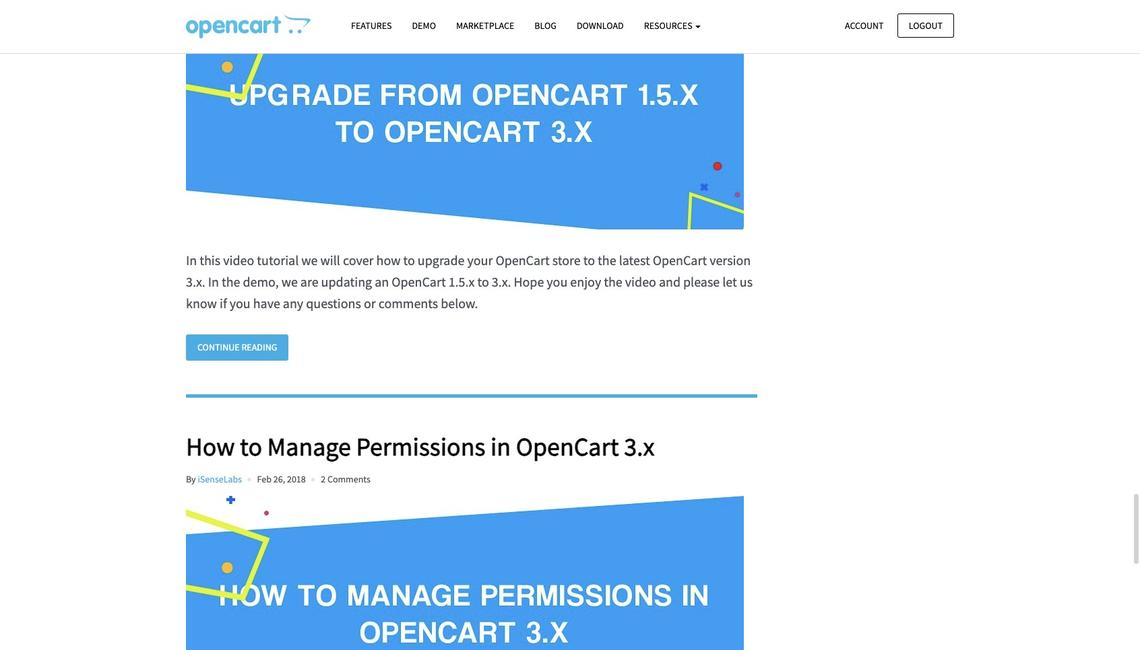 Task type: locate. For each thing, give the bounding box(es) containing it.
1 horizontal spatial in
[[208, 274, 219, 291]]

3.x. hope
[[492, 274, 544, 291]]

0 vertical spatial video
[[223, 252, 254, 269]]

how
[[186, 431, 235, 463]]

to up feb
[[240, 431, 262, 463]]

1 vertical spatial you
[[230, 295, 250, 312]]

we left will on the left top
[[301, 252, 318, 269]]

resources link
[[634, 14, 711, 38]]

opencart
[[496, 252, 550, 269], [653, 252, 707, 269], [392, 274, 446, 291], [516, 431, 619, 463]]

are
[[300, 274, 318, 291]]

resources
[[644, 20, 694, 32]]

in this video tutorial we will cover how to upgrade your opencart store to the latest opencart version 3.x. in the demo, we are updating an opencart 1.5.x to 3.x. hope you enjoy the video and please let us know if you have any questions or comments below.
[[186, 252, 753, 312]]

manage
[[267, 431, 351, 463]]

demo
[[412, 20, 436, 32]]

26,
[[273, 474, 285, 486]]

the up if
[[222, 274, 240, 291]]

you down store
[[547, 274, 568, 291]]

below.
[[441, 295, 478, 312]]

cover
[[343, 252, 374, 269]]

latest
[[619, 252, 650, 269]]

2
[[321, 474, 326, 486]]

video right this
[[223, 252, 254, 269]]

you right if
[[230, 295, 250, 312]]

opencart right in at the left bottom of the page
[[516, 431, 619, 463]]

video down latest
[[625, 274, 656, 291]]

you
[[547, 274, 568, 291], [230, 295, 250, 312]]

this
[[200, 252, 220, 269]]

please
[[683, 274, 720, 291]]

the right enjoy on the top right
[[604, 274, 623, 291]]

we left are at the left of the page
[[281, 274, 298, 291]]

any
[[283, 295, 303, 312]]

download link
[[567, 14, 634, 38]]

to
[[403, 252, 415, 269], [583, 252, 595, 269], [477, 274, 489, 291], [240, 431, 262, 463]]

in
[[186, 252, 197, 269], [208, 274, 219, 291]]

upgrade
[[418, 252, 465, 269]]

have
[[253, 295, 280, 312]]

features link
[[341, 14, 402, 38]]

in
[[491, 431, 511, 463]]

video
[[223, 252, 254, 269], [625, 274, 656, 291]]

in left this
[[186, 252, 197, 269]]

0 vertical spatial you
[[547, 274, 568, 291]]

know
[[186, 295, 217, 312]]

let
[[723, 274, 737, 291]]

marketplace
[[456, 20, 514, 32]]

1 horizontal spatial video
[[625, 274, 656, 291]]

1 vertical spatial in
[[208, 274, 219, 291]]

0 vertical spatial we
[[301, 252, 318, 269]]

feb
[[257, 474, 272, 486]]

and
[[659, 274, 681, 291]]

we
[[301, 252, 318, 269], [281, 274, 298, 291]]

opencart up and
[[653, 252, 707, 269]]

download
[[577, 20, 624, 32]]

opencart up 3.x. hope
[[496, 252, 550, 269]]

us
[[740, 274, 753, 291]]

0 horizontal spatial video
[[223, 252, 254, 269]]

to up enjoy on the top right
[[583, 252, 595, 269]]

tutorial
[[257, 252, 299, 269]]

how to manage permissions in opencart 3.x link
[[186, 431, 757, 463]]

in right '3.x.'
[[208, 274, 219, 291]]

the
[[598, 252, 616, 269], [222, 274, 240, 291], [604, 274, 623, 291]]

3.x
[[624, 431, 655, 463]]

0 horizontal spatial we
[[281, 274, 298, 291]]

reading
[[242, 342, 277, 354]]

the left latest
[[598, 252, 616, 269]]

opencart up comments
[[392, 274, 446, 291]]

0 horizontal spatial in
[[186, 252, 197, 269]]

opencart - blog image
[[186, 14, 311, 38]]

version
[[710, 252, 751, 269]]

will
[[320, 252, 340, 269]]

comments
[[327, 474, 370, 486]]



Task type: vqa. For each thing, say whether or not it's contained in the screenshot.
OpenCart - Open Source Shopping Cart Solution image
no



Task type: describe. For each thing, give the bounding box(es) containing it.
by
[[186, 474, 196, 486]]

how to upgrade opencart 1.5.x to the new 3.x version image
[[186, 0, 744, 230]]

features
[[351, 20, 392, 32]]

to right how
[[403, 252, 415, 269]]

blog
[[535, 20, 557, 32]]

how
[[376, 252, 401, 269]]

1 vertical spatial video
[[625, 274, 656, 291]]

marketplace link
[[446, 14, 525, 38]]

continue
[[197, 342, 240, 354]]

how to manage permissions in opencart 3.x
[[186, 431, 655, 463]]

updating
[[321, 274, 372, 291]]

continue reading link
[[186, 335, 289, 361]]

1 vertical spatial we
[[281, 274, 298, 291]]

comments
[[379, 295, 438, 312]]

1 horizontal spatial we
[[301, 252, 318, 269]]

1.5.x
[[449, 274, 475, 291]]

enjoy
[[570, 274, 601, 291]]

if
[[220, 295, 227, 312]]

by isenselabs
[[186, 474, 242, 486]]

to right 1.5.x
[[477, 274, 489, 291]]

how to manage permissions in opencart 3.x image
[[186, 496, 744, 651]]

demo link
[[402, 14, 446, 38]]

store
[[552, 252, 581, 269]]

your
[[467, 252, 493, 269]]

0 horizontal spatial you
[[230, 295, 250, 312]]

an
[[375, 274, 389, 291]]

2 comments
[[321, 474, 370, 486]]

isenselabs
[[198, 474, 242, 486]]

1 horizontal spatial you
[[547, 274, 568, 291]]

logout link
[[897, 13, 954, 38]]

continue reading
[[197, 342, 277, 354]]

account
[[845, 19, 884, 31]]

account link
[[834, 13, 895, 38]]

or
[[364, 295, 376, 312]]

2018
[[287, 474, 306, 486]]

questions
[[306, 295, 361, 312]]

0 vertical spatial in
[[186, 252, 197, 269]]

logout
[[909, 19, 943, 31]]

feb 26, 2018
[[257, 474, 306, 486]]

3.x.
[[186, 274, 205, 291]]

isenselabs link
[[198, 474, 242, 486]]

permissions
[[356, 431, 485, 463]]

demo,
[[243, 274, 279, 291]]

blog link
[[525, 14, 567, 38]]



